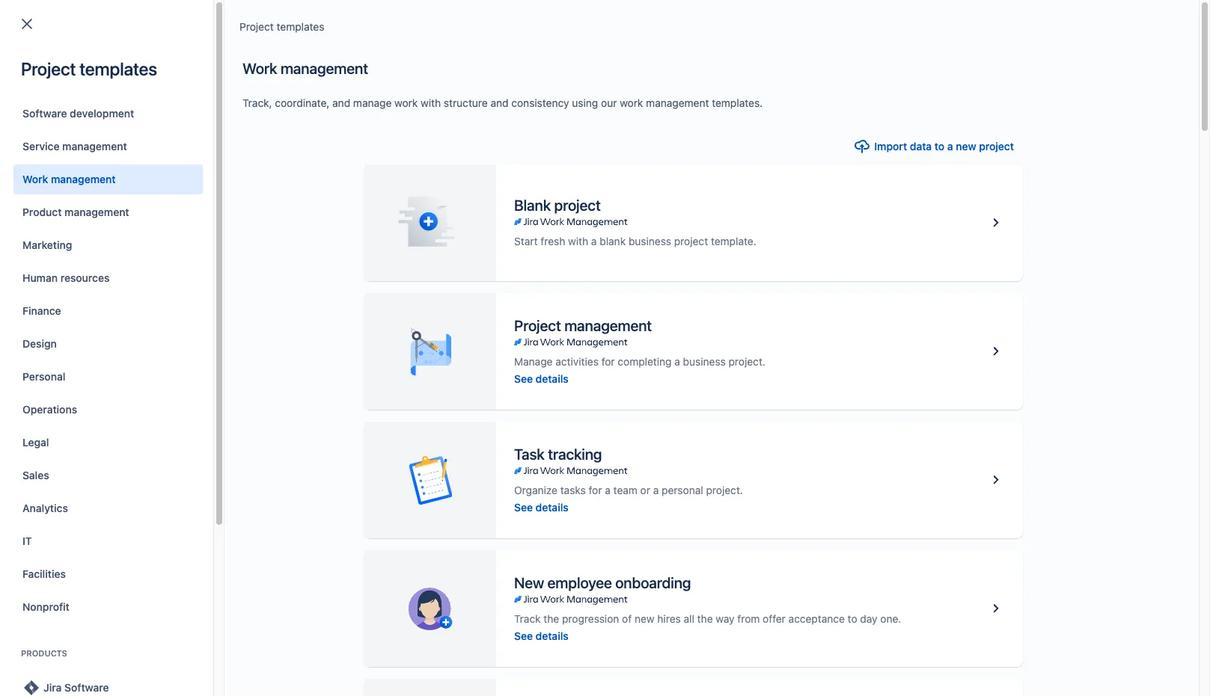 Task type: locate. For each thing, give the bounding box(es) containing it.
employee
[[548, 574, 612, 592]]

track, coordinate, and manage work with structure and consistency using our work management templates.
[[243, 97, 763, 109]]

personal
[[22, 371, 65, 383]]

new employee onboarding
[[514, 574, 691, 592]]

see details button for new
[[514, 629, 569, 644]]

0 vertical spatial to
[[935, 140, 945, 153]]

blank
[[514, 197, 551, 214]]

business
[[629, 235, 671, 248], [683, 355, 726, 368]]

nonprofit button
[[13, 593, 203, 623]]

start
[[514, 235, 538, 248]]

software up service
[[22, 107, 67, 120]]

0 vertical spatial work
[[243, 60, 277, 77]]

0 vertical spatial new
[[956, 140, 977, 153]]

see for new employee onboarding
[[514, 630, 533, 643]]

see down organize
[[514, 501, 533, 514]]

a left the blank
[[591, 235, 597, 248]]

blank project image
[[987, 214, 1005, 232]]

management up activities at the bottom
[[564, 317, 652, 334]]

2 vertical spatial see
[[514, 630, 533, 643]]

2 horizontal spatial project
[[979, 140, 1014, 153]]

details down organize
[[536, 501, 569, 514]]

1 vertical spatial business
[[683, 355, 726, 368]]

track the progression of new hires all the way from offer acceptance to day one.
[[514, 613, 902, 625]]

to right data
[[935, 140, 945, 153]]

see details button down manage
[[514, 372, 569, 387]]

1 vertical spatial templates
[[80, 58, 157, 79]]

1 vertical spatial see details
[[514, 501, 569, 514]]

and right the structure on the left top
[[491, 97, 509, 109]]

management
[[281, 60, 368, 77], [646, 97, 709, 109], [62, 140, 127, 153], [51, 173, 116, 186], [64, 206, 129, 219], [564, 317, 652, 334]]

jira work management image
[[514, 216, 628, 228], [514, 216, 628, 228], [514, 336, 628, 348], [514, 336, 628, 348], [514, 465, 628, 477], [514, 465, 628, 477], [514, 594, 628, 606], [514, 594, 628, 606]]

see details button down organize
[[514, 500, 569, 515]]

a right or
[[653, 484, 659, 497]]

name
[[69, 151, 98, 164]]

see details for project
[[514, 372, 569, 385]]

a inside button
[[948, 140, 953, 153]]

3 see from the top
[[514, 630, 533, 643]]

new employee onboarding image
[[987, 600, 1005, 618]]

marketing
[[22, 239, 72, 252]]

with right fresh
[[568, 235, 588, 248]]

to
[[935, 140, 945, 153], [848, 613, 858, 625]]

details down manage
[[536, 372, 569, 385]]

templates
[[277, 20, 324, 33], [80, 58, 157, 79]]

1 horizontal spatial new
[[956, 140, 977, 153]]

all
[[217, 110, 229, 123]]

0 horizontal spatial and
[[332, 97, 350, 109]]

to inside button
[[935, 140, 945, 153]]

1 vertical spatial details
[[536, 501, 569, 514]]

organize
[[514, 484, 558, 497]]

0 horizontal spatial project templates
[[21, 58, 157, 79]]

1 see details button from the top
[[514, 372, 569, 387]]

team-managed software
[[460, 182, 580, 194]]

1 vertical spatial see
[[514, 501, 533, 514]]

acceptance
[[789, 613, 845, 625]]

jira right all
[[232, 110, 249, 123]]

software
[[538, 182, 580, 194]]

structure
[[444, 97, 488, 109]]

product
[[22, 206, 62, 219]]

see down manage
[[514, 372, 533, 385]]

project.
[[729, 355, 766, 368], [706, 484, 743, 497]]

service management
[[22, 140, 127, 153]]

a for new
[[948, 140, 953, 153]]

1 and from the left
[[332, 97, 350, 109]]

work management down name
[[22, 173, 116, 186]]

new right of
[[635, 613, 655, 625]]

0 vertical spatial business
[[629, 235, 671, 248]]

0 vertical spatial see
[[514, 372, 533, 385]]

progression
[[562, 613, 619, 625]]

see details down the track
[[514, 630, 569, 643]]

0 horizontal spatial with
[[421, 97, 441, 109]]

to left day
[[848, 613, 858, 625]]

software down products
[[64, 682, 109, 695]]

1 vertical spatial jira
[[43, 682, 62, 695]]

development
[[70, 107, 134, 120]]

see details down manage
[[514, 372, 569, 385]]

work down service
[[22, 173, 48, 186]]

the right the track
[[544, 613, 559, 625]]

a for team
[[605, 484, 611, 497]]

legal button
[[13, 428, 203, 458]]

management down development
[[62, 140, 127, 153]]

0 vertical spatial project
[[979, 140, 1014, 153]]

1 vertical spatial project templates
[[21, 58, 157, 79]]

1 vertical spatial see details button
[[514, 500, 569, 515]]

details down the track
[[536, 630, 569, 643]]

track
[[514, 613, 541, 625]]

0 horizontal spatial work management
[[22, 173, 116, 186]]

using
[[572, 97, 598, 109]]

2 vertical spatial details
[[536, 630, 569, 643]]

coordinate,
[[275, 97, 330, 109]]

0 horizontal spatial business
[[629, 235, 671, 248]]

software
[[22, 107, 67, 120], [64, 682, 109, 695]]

work inside button
[[22, 173, 48, 186]]

work up track,
[[243, 60, 277, 77]]

see details
[[514, 372, 569, 385], [514, 501, 569, 514], [514, 630, 569, 643]]

1 vertical spatial project
[[554, 197, 601, 214]]

business right the blank
[[629, 235, 671, 248]]

project templates
[[240, 20, 324, 33], [21, 58, 157, 79]]

0 vertical spatial see details
[[514, 372, 569, 385]]

for
[[602, 355, 615, 368], [589, 484, 602, 497]]

2 see from the top
[[514, 501, 533, 514]]

None text field
[[31, 106, 178, 127]]

new for a
[[956, 140, 977, 153]]

0 horizontal spatial the
[[544, 613, 559, 625]]

0 vertical spatial templates
[[277, 20, 324, 33]]

1 horizontal spatial work
[[243, 60, 277, 77]]

work right our
[[620, 97, 643, 109]]

and left manage
[[332, 97, 350, 109]]

tracking
[[548, 446, 602, 463]]

0 horizontal spatial new
[[635, 613, 655, 625]]

products
[[21, 649, 67, 659]]

1 horizontal spatial with
[[568, 235, 588, 248]]

1 horizontal spatial to
[[935, 140, 945, 153]]

work management up the coordinate, on the left top of the page
[[243, 60, 368, 77]]

with left the structure on the left top
[[421, 97, 441, 109]]

see details down organize
[[514, 501, 569, 514]]

see details button down the track
[[514, 629, 569, 644]]

project
[[240, 20, 274, 33], [21, 58, 76, 79], [130, 181, 164, 193], [514, 317, 561, 334]]

3 see details from the top
[[514, 630, 569, 643]]

0 vertical spatial with
[[421, 97, 441, 109]]

2 details from the top
[[536, 501, 569, 514]]

1 vertical spatial work
[[22, 173, 48, 186]]

template.
[[711, 235, 757, 248]]

1 vertical spatial to
[[848, 613, 858, 625]]

for right tasks
[[589, 484, 602, 497]]

1 vertical spatial new
[[635, 613, 655, 625]]

a right data
[[948, 140, 953, 153]]

work management inside button
[[22, 173, 116, 186]]

1 horizontal spatial and
[[491, 97, 509, 109]]

business right completing
[[683, 355, 726, 368]]

1 vertical spatial for
[[589, 484, 602, 497]]

3 see details button from the top
[[514, 629, 569, 644]]

details for employee
[[536, 630, 569, 643]]

import data to a new project
[[874, 140, 1014, 153]]

project management
[[514, 317, 652, 334]]

1 see from the top
[[514, 372, 533, 385]]

task
[[514, 446, 545, 463]]

new
[[956, 140, 977, 153], [635, 613, 655, 625]]

blank project
[[514, 197, 601, 214]]

0 vertical spatial project templates
[[240, 20, 324, 33]]

software development
[[22, 107, 134, 120]]

1 details from the top
[[536, 372, 569, 385]]

jira software
[[43, 682, 109, 695]]

banner
[[0, 0, 1210, 42]]

work right manage
[[395, 97, 418, 109]]

1 horizontal spatial work
[[620, 97, 643, 109]]

service management button
[[13, 132, 203, 162]]

jira software button
[[13, 674, 203, 697]]

hires
[[657, 613, 681, 625]]

start fresh with a blank business project template.
[[514, 235, 757, 248]]

1 horizontal spatial project
[[674, 235, 708, 248]]

see down the track
[[514, 630, 533, 643]]

analytics button
[[13, 494, 203, 524]]

0 vertical spatial work management
[[243, 60, 368, 77]]

jira down products
[[43, 682, 62, 695]]

0 horizontal spatial work
[[22, 173, 48, 186]]

2 vertical spatial see details
[[514, 630, 569, 643]]

1 horizontal spatial business
[[683, 355, 726, 368]]

0 vertical spatial details
[[536, 372, 569, 385]]

0 vertical spatial see details button
[[514, 372, 569, 387]]

see details button
[[514, 372, 569, 387], [514, 500, 569, 515], [514, 629, 569, 644]]

consistency
[[512, 97, 569, 109]]

0 horizontal spatial to
[[848, 613, 858, 625]]

0 horizontal spatial work
[[395, 97, 418, 109]]

a right completing
[[675, 355, 680, 368]]

design button
[[13, 329, 203, 359]]

primary element
[[9, 0, 926, 42]]

blank
[[600, 235, 626, 248]]

0 horizontal spatial jira
[[43, 682, 62, 695]]

a left team
[[605, 484, 611, 497]]

3 details from the top
[[536, 630, 569, 643]]

2 see details from the top
[[514, 501, 569, 514]]

and
[[332, 97, 350, 109], [491, 97, 509, 109]]

facilities button
[[13, 560, 203, 590]]

work management
[[243, 60, 368, 77], [22, 173, 116, 186]]

1 vertical spatial software
[[64, 682, 109, 695]]

1 horizontal spatial the
[[697, 613, 713, 625]]

for for management
[[602, 355, 615, 368]]

manage activities for completing a business project.
[[514, 355, 766, 368]]

new inside button
[[956, 140, 977, 153]]

nonprofit
[[22, 601, 70, 614]]

2 the from the left
[[697, 613, 713, 625]]

1 see details from the top
[[514, 372, 569, 385]]

the
[[544, 613, 559, 625], [697, 613, 713, 625]]

for right activities at the bottom
[[602, 355, 615, 368]]

jira software image
[[22, 680, 40, 697], [22, 680, 40, 697]]

human
[[22, 272, 58, 284]]

2 see details button from the top
[[514, 500, 569, 515]]

management down not
[[64, 206, 129, 219]]

see details for task
[[514, 501, 569, 514]]

2 vertical spatial project
[[674, 235, 708, 248]]

0 horizontal spatial templates
[[80, 58, 157, 79]]

2 vertical spatial see details button
[[514, 629, 569, 644]]

0 vertical spatial jira
[[232, 110, 249, 123]]

management up the coordinate, on the left top of the page
[[281, 60, 368, 77]]

details for management
[[536, 372, 569, 385]]

import data to a new project button
[[845, 135, 1023, 159]]

the right the all at right bottom
[[697, 613, 713, 625]]

product management
[[22, 206, 129, 219]]

1 vertical spatial work management
[[22, 173, 116, 186]]

new right data
[[956, 140, 977, 153]]

analytics
[[22, 502, 68, 515]]

0 vertical spatial for
[[602, 355, 615, 368]]



Task type: vqa. For each thing, say whether or not it's contained in the screenshot.
the Notifications "ICON"
no



Task type: describe. For each thing, give the bounding box(es) containing it.
2 and from the left
[[491, 97, 509, 109]]

new
[[514, 574, 544, 592]]

jira inside jira software button
[[43, 682, 62, 695]]

finance button
[[13, 296, 203, 326]]

activities
[[556, 355, 599, 368]]

project templates link
[[240, 18, 324, 36]]

task tracking
[[514, 446, 602, 463]]

not
[[93, 181, 110, 193]]

our
[[601, 97, 617, 109]]

templates.
[[712, 97, 763, 109]]

business for blank project
[[629, 235, 671, 248]]

business for project management
[[683, 355, 726, 368]]

see for project management
[[514, 372, 533, 385]]

software development button
[[13, 99, 203, 129]]

human resources button
[[13, 263, 203, 293]]

work management button
[[13, 165, 203, 195]]

1 button
[[54, 225, 77, 249]]

1 horizontal spatial project templates
[[240, 20, 324, 33]]

back to projects image
[[18, 15, 36, 33]]

name button
[[63, 149, 118, 166]]

or
[[641, 484, 650, 497]]

human resources
[[22, 272, 110, 284]]

legal
[[22, 436, 49, 449]]

not my project link
[[69, 179, 310, 197]]

team
[[614, 484, 638, 497]]

import
[[874, 140, 907, 153]]

details for tracking
[[536, 501, 569, 514]]

track,
[[243, 97, 272, 109]]

managed
[[491, 182, 536, 194]]

manage
[[514, 355, 553, 368]]

operations
[[22, 403, 77, 416]]

sales
[[22, 469, 49, 482]]

onboarding
[[615, 574, 691, 592]]

management down name
[[51, 173, 116, 186]]

way
[[716, 613, 735, 625]]

service
[[22, 140, 60, 153]]

tasks
[[560, 484, 586, 497]]

see details for new
[[514, 630, 569, 643]]

1
[[63, 231, 68, 243]]

finance
[[22, 305, 61, 317]]

completing
[[618, 355, 672, 368]]

all
[[684, 613, 695, 625]]

day
[[860, 613, 878, 625]]

1 vertical spatial project.
[[706, 484, 743, 497]]

facilities
[[22, 568, 66, 581]]

1 horizontal spatial templates
[[277, 20, 324, 33]]

sales button
[[13, 461, 203, 491]]

previous image
[[33, 228, 51, 246]]

offer
[[763, 613, 786, 625]]

personal button
[[13, 362, 203, 392]]

organize tasks for a team or a personal project.
[[514, 484, 743, 497]]

star not my project image
[[37, 179, 55, 197]]

1 vertical spatial with
[[568, 235, 588, 248]]

new for of
[[635, 613, 655, 625]]

1 horizontal spatial work management
[[243, 60, 368, 77]]

products
[[252, 110, 296, 123]]

project management image
[[987, 343, 1005, 361]]

fresh
[[541, 235, 565, 248]]

design
[[22, 338, 57, 350]]

Search field
[[926, 9, 1076, 33]]

1 work from the left
[[395, 97, 418, 109]]

1 horizontal spatial jira
[[232, 110, 249, 123]]

see for task tracking
[[514, 501, 533, 514]]

my
[[113, 181, 127, 193]]

all jira products
[[217, 110, 296, 123]]

see details button for task
[[514, 500, 569, 515]]

it
[[22, 535, 32, 548]]

marketing button
[[13, 231, 203, 260]]

0 vertical spatial project.
[[729, 355, 766, 368]]

project inside button
[[979, 140, 1014, 153]]

data
[[910, 140, 932, 153]]

team-
[[460, 182, 491, 194]]

management up lead
[[646, 97, 709, 109]]

from
[[738, 613, 760, 625]]

lead button
[[684, 149, 732, 166]]

lead
[[690, 151, 714, 164]]

2 work from the left
[[620, 97, 643, 109]]

for for tracking
[[589, 484, 602, 497]]

operations button
[[13, 395, 203, 425]]

0 vertical spatial software
[[22, 107, 67, 120]]

one.
[[881, 613, 902, 625]]

manage
[[353, 97, 392, 109]]

product management button
[[13, 198, 203, 228]]

personal
[[662, 484, 703, 497]]

projects
[[30, 61, 94, 82]]

1 the from the left
[[544, 613, 559, 625]]

open image
[[335, 108, 353, 126]]

of
[[622, 613, 632, 625]]

it button
[[13, 527, 203, 557]]

a for blank
[[591, 235, 597, 248]]

0 horizontal spatial project
[[554, 197, 601, 214]]

task tracking image
[[987, 472, 1005, 490]]

see details button for project
[[514, 372, 569, 387]]



